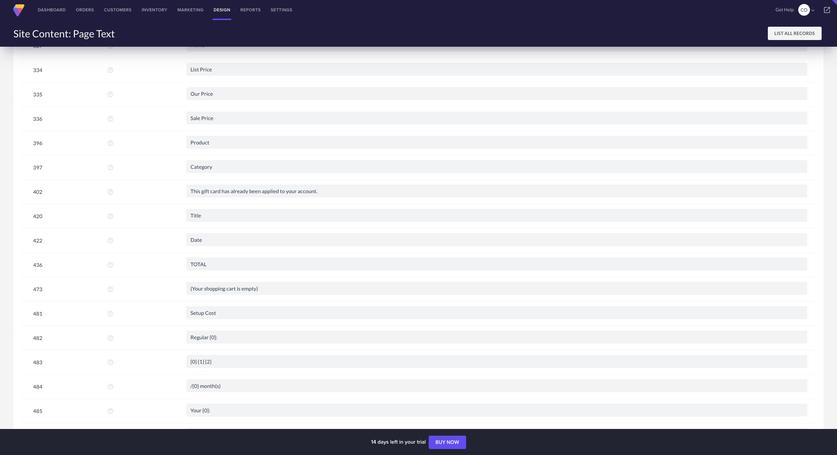 Task type: vqa. For each thing, say whether or not it's contained in the screenshot.
'help_outline' associated with 327
yes



Task type: locate. For each thing, give the bounding box(es) containing it.
help_outline
[[107, 42, 114, 49], [107, 67, 114, 73], [107, 91, 114, 98], [107, 115, 114, 122], [107, 140, 114, 147], [107, 164, 114, 171], [107, 189, 114, 195], [107, 213, 114, 220], [107, 237, 114, 244], [107, 262, 114, 269], [107, 286, 114, 293], [107, 311, 114, 317], [107, 335, 114, 342], [107, 359, 114, 366], [107, 384, 114, 391], [107, 408, 114, 415]]

14 help_outline from the top
[[107, 359, 114, 366]]

335
[[33, 91, 42, 97]]

customers
[[104, 7, 132, 13]]

help_outline for 422
[[107, 237, 114, 244]]

orders
[[76, 7, 94, 13]]

13 help_outline from the top
[[107, 335, 114, 342]]

484
[[33, 384, 42, 390]]

None text field
[[186, 111, 807, 124], [186, 160, 807, 173], [186, 185, 807, 198], [186, 355, 807, 368], [186, 111, 807, 124], [186, 160, 807, 173], [186, 185, 807, 198], [186, 355, 807, 368]]

396
[[33, 140, 42, 146]]

2 help_outline from the top
[[107, 67, 114, 73]]

inventory
[[142, 7, 167, 13]]

settings
[[271, 7, 292, 13]]

help_outline for 485
[[107, 408, 114, 415]]

11 help_outline from the top
[[107, 286, 114, 293]]

help_outline for 396
[[107, 140, 114, 147]]

6 help_outline from the top
[[107, 164, 114, 171]]

help_outline for 473
[[107, 286, 114, 293]]

list all records link
[[768, 27, 822, 40]]

1 help_outline from the top
[[107, 42, 114, 49]]

483
[[33, 359, 42, 366]]

 link
[[817, 0, 837, 20]]

8 help_outline from the top
[[107, 213, 114, 220]]

trial
[[417, 439, 426, 446]]

334
[[33, 67, 42, 73]]

436
[[33, 262, 42, 268]]

design
[[214, 7, 230, 13]]

7 help_outline from the top
[[107, 189, 114, 195]]

485
[[33, 408, 42, 415]]

help_outline for 334
[[107, 67, 114, 73]]

3 help_outline from the top
[[107, 91, 114, 98]]

402
[[33, 189, 42, 195]]

12 help_outline from the top
[[107, 311, 114, 317]]

None text field
[[186, 63, 807, 76], [186, 87, 807, 100], [186, 136, 807, 149], [186, 209, 807, 222], [186, 233, 807, 246], [186, 258, 807, 271], [186, 282, 807, 295], [186, 307, 807, 320], [186, 331, 807, 344], [186, 380, 807, 393], [186, 404, 807, 417], [186, 63, 807, 76], [186, 87, 807, 100], [186, 136, 807, 149], [186, 209, 807, 222], [186, 233, 807, 246], [186, 258, 807, 271], [186, 282, 807, 295], [186, 307, 807, 320], [186, 331, 807, 344], [186, 380, 807, 393], [186, 404, 807, 417]]

4 help_outline from the top
[[107, 115, 114, 122]]

420
[[33, 213, 42, 219]]

help_outline for 327
[[107, 42, 114, 49]]

10 help_outline from the top
[[107, 262, 114, 269]]

left
[[390, 439, 398, 446]]

473
[[33, 286, 42, 293]]

16 help_outline from the top
[[107, 408, 114, 415]]

help_outline for 402
[[107, 189, 114, 195]]

get
[[776, 7, 783, 12]]

records
[[794, 31, 815, 36]]

help_outline for 481
[[107, 311, 114, 317]]

help_outline for 335
[[107, 91, 114, 98]]

buy now
[[436, 440, 459, 446]]

422
[[33, 237, 42, 244]]

site content: page text
[[13, 27, 115, 39]]

content:
[[32, 27, 71, 39]]

help_outline for 482
[[107, 335, 114, 342]]

help_outline for 397
[[107, 164, 114, 171]]

15 help_outline from the top
[[107, 384, 114, 391]]

5 help_outline from the top
[[107, 140, 114, 147]]

page
[[73, 27, 94, 39]]

9 help_outline from the top
[[107, 237, 114, 244]]

your
[[405, 439, 416, 446]]

site
[[13, 27, 30, 39]]



Task type: describe. For each thing, give the bounding box(es) containing it.
help_outline for 336
[[107, 115, 114, 122]]

dashboard
[[38, 7, 66, 13]]

14 days left in your trial
[[371, 439, 427, 446]]

help_outline for 436
[[107, 262, 114, 269]]

481
[[33, 311, 42, 317]]

list all records
[[775, 31, 815, 36]]

336
[[33, 115, 42, 122]]

397
[[33, 164, 42, 171]]

now
[[447, 440, 459, 446]]

days
[[378, 439, 389, 446]]

get help
[[776, 7, 794, 12]]

482
[[33, 335, 42, 341]]

all
[[785, 31, 793, 36]]

327
[[33, 42, 42, 49]]


[[823, 6, 831, 14]]

reports
[[240, 7, 261, 13]]

help_outline for 483
[[107, 359, 114, 366]]

14
[[371, 439, 376, 446]]

buy now link
[[429, 437, 466, 450]]

dashboard link
[[33, 0, 71, 20]]

help
[[784, 7, 794, 12]]

co
[[801, 7, 808, 13]]

text
[[96, 27, 115, 39]]


[[810, 7, 816, 13]]

list
[[775, 31, 784, 36]]

buy
[[436, 440, 446, 446]]

co 
[[801, 7, 816, 13]]

help_outline for 420
[[107, 213, 114, 220]]

marketing
[[177, 7, 204, 13]]

in
[[399, 439, 404, 446]]

help_outline for 484
[[107, 384, 114, 391]]



